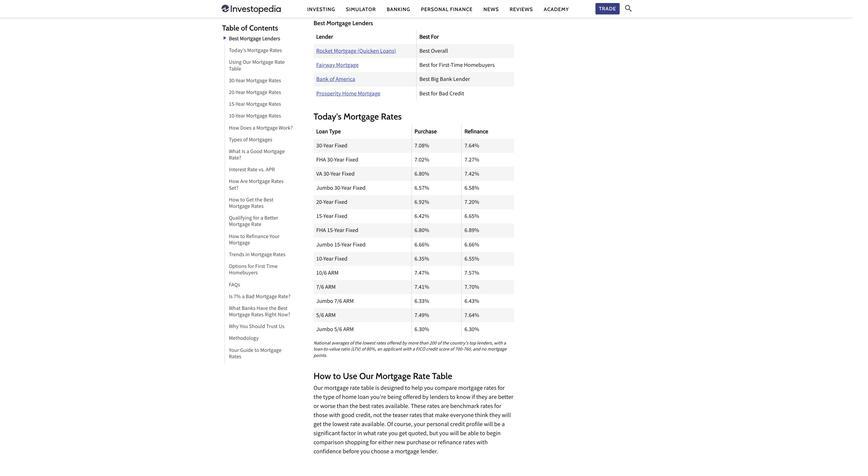 Task type: vqa. For each thing, say whether or not it's contained in the screenshot.


Task type: describe. For each thing, give the bounding box(es) containing it.
1 6.66% from the left
[[415, 241, 430, 250]]

personal finance link
[[421, 6, 473, 13]]

rate inside using our mortgage rate table
[[275, 59, 285, 67]]

best inside what banks have the best mortgage rates right now?
[[278, 305, 288, 314]]

qualifying
[[229, 215, 252, 223]]

rates left that
[[410, 412, 422, 421]]

arm for 10/6 arm
[[328, 270, 339, 278]]

best for
[[420, 33, 439, 42]]

to inside your guide to mortgage rates
[[255, 347, 259, 356]]

jumbo for jumbo 7/6 arm
[[316, 298, 333, 307]]

year up the does at top
[[236, 113, 245, 121]]

6.89%
[[465, 227, 480, 236]]

7.47%
[[415, 270, 430, 278]]

credit inside the how to use our mortgage rate table our mortgage rate table is designed to help you compare mortgage rates for the type of home loan you're being offered by lenders to know if they are better or worse than the best rates available. these rates are benchmark rates for those with good credit, not the teaser rates that make everyone think they will get the lowest rate available. of course, your personal credit profile will be a significant factor in what rate you get quoted, but you will be able to begin comparison shopping for either new purchase or refinance rates with confidence before you choose a mortgage lender.
[[450, 421, 465, 430]]

our left "type"
[[314, 385, 323, 394]]

no
[[482, 347, 487, 354]]

the down worse
[[323, 421, 331, 430]]

year down the "fha 15-year fixed"
[[342, 241, 352, 250]]

now?
[[278, 312, 291, 320]]

jumbo for jumbo 5/6 arm
[[316, 326, 333, 335]]

a left the fico
[[413, 347, 415, 354]]

(quicken
[[358, 48, 379, 56]]

year down loan type
[[324, 142, 334, 151]]

bank of america link
[[316, 76, 355, 84]]

80%,
[[367, 347, 376, 354]]

rate right what
[[377, 430, 387, 439]]

with left good
[[329, 412, 340, 421]]

our left expert
[[314, 2, 328, 13]]

rates inside what banks have the best mortgage rates right now?
[[251, 312, 264, 320]]

15-year fixed
[[316, 213, 348, 222]]

designed
[[381, 385, 404, 394]]

the left "type"
[[314, 394, 322, 403]]

mortgage down home
[[344, 111, 379, 122]]

best left for
[[420, 33, 430, 42]]

2 bank from the left
[[440, 76, 452, 84]]

best down the best for
[[420, 48, 430, 56]]

1 vertical spatial they
[[490, 412, 501, 421]]

rate inside qualifying for a better mortgage rate
[[251, 222, 262, 230]]

fairway mortgage
[[316, 62, 359, 70]]

homebuyers for options for first time homebuyers
[[229, 270, 258, 278]]

to inside how to get the best mortgage rates
[[240, 197, 245, 205]]

mortgage up 10-year mortgage rates
[[246, 101, 268, 109]]

offered inside the how to use our mortgage rate table our mortgage rate table is designed to help you compare mortgage rates for the type of home loan you're being offered by lenders to know if they are better or worse than the best rates available. these rates are benchmark rates for those with good credit, not the teaser rates that make everyone think they will get the lowest rate available. of course, your personal credit profile will be a significant factor in what rate you get quoted, but you will be able to begin comparison shopping for either new purchase or refinance rates with confidence before you choose a mortgage lender.
[[403, 394, 421, 403]]

best left personal
[[405, 2, 421, 13]]

for right think
[[495, 403, 502, 412]]

0 vertical spatial 5/6
[[316, 312, 324, 321]]

arm for 7/6 arm
[[325, 284, 336, 292]]

score
[[439, 347, 449, 354]]

a inside what is a good mortgage rate?
[[247, 148, 249, 156]]

mortgage down table of contents
[[240, 35, 261, 43]]

with left the fico
[[403, 347, 412, 354]]

for left either
[[370, 439, 377, 449]]

15-year mortgage rates
[[229, 101, 281, 109]]

investing
[[307, 6, 335, 12]]

0 vertical spatial table
[[222, 24, 239, 33]]

everyone
[[450, 412, 474, 421]]

the right not
[[383, 412, 392, 421]]

are
[[240, 178, 248, 187]]

mortgage up '20-year mortgage rates'
[[246, 77, 268, 85]]

0 horizontal spatial be
[[460, 430, 467, 439]]

confidence
[[314, 449, 342, 458]]

of up best mortgage lenders link
[[241, 24, 248, 33]]

to right the able
[[480, 430, 486, 439]]

1 vertical spatial available.
[[362, 421, 386, 430]]

fixed down va 30-year fixed in the left of the page
[[353, 185, 366, 193]]

best mortgage lenders link
[[225, 34, 280, 45]]

mortgage right home
[[358, 90, 381, 98]]

6.35%
[[415, 256, 430, 264]]

by inside the how to use our mortgage rate table our mortgage rate table is designed to help you compare mortgage rates for the type of home loan you're being offered by lenders to know if they are better or worse than the best rates available. these rates are benchmark rates for those with good credit, not the teaser rates that make everyone think they will get the lowest rate available. of course, your personal credit profile will be a significant factor in what rate you get quoted, but you will be able to begin comparison shopping for either new purchase or refinance rates with confidence before you choose a mortgage lender.
[[423, 394, 429, 403]]

15- down 20-year mortgage rates link at the left
[[229, 101, 236, 109]]

table of contents
[[222, 24, 278, 33]]

profile
[[466, 421, 483, 430]]

arm for 5/6 arm
[[325, 312, 336, 321]]

for right picks on the left top
[[378, 2, 388, 13]]

rates right if
[[481, 403, 493, 412]]

rates down the profile
[[463, 439, 476, 449]]

first-
[[439, 62, 451, 70]]

rocket mortgage (quicken loans)
[[316, 48, 396, 56]]

0 vertical spatial refinance
[[465, 128, 489, 137]]

for left first-
[[431, 62, 438, 70]]

applicant
[[383, 347, 402, 354]]

reviews link
[[510, 6, 533, 13]]

top
[[470, 341, 476, 348]]

factor
[[341, 430, 356, 439]]

qualifying for a better mortgage rate
[[229, 215, 278, 230]]

fixed down jumbo 15-year fixed
[[335, 256, 348, 264]]

those
[[314, 412, 328, 421]]

purchase
[[407, 439, 430, 449]]

of right averages
[[350, 341, 354, 348]]

time for first-
[[451, 62, 463, 70]]

rates right these
[[427, 403, 440, 412]]

1 horizontal spatial will
[[484, 421, 493, 430]]

0 horizontal spatial they
[[477, 394, 488, 403]]

than inside national averages of the lowest rates offered by more than 200 of the country's top lenders, with a loan-to-value ratio (ltv) of 80%, an applicant with a fico credit score of 700-760, and no mortgage points.
[[420, 341, 429, 348]]

fha for fha 15-year fixed
[[316, 227, 326, 236]]

1 vertical spatial lenders
[[353, 19, 373, 27]]

mortgage inside how are mortgage rates set?
[[249, 178, 270, 187]]

6.42%
[[415, 213, 430, 222]]

how to use our mortgage rate table our mortgage rate table is designed to help you compare mortgage rates for the type of home loan you're being offered by lenders to know if they are better or worse than the best rates available. these rates are benchmark rates for those with good credit, not the teaser rates that make everyone think they will get the lowest rate available. of course, your personal credit profile will be a significant factor in what rate you get quoted, but you will be able to begin comparison shopping for either new purchase or refinance rates with confidence before you choose a mortgage lender.
[[314, 371, 514, 458]]

year down '20-year fixed'
[[324, 213, 334, 222]]

points.
[[314, 353, 327, 360]]

teaser
[[393, 412, 409, 421]]

0 vertical spatial 7/6
[[316, 284, 324, 292]]

7.64% for 7.49%
[[465, 312, 480, 321]]

lowest inside the how to use our mortgage rate table our mortgage rate table is designed to help you compare mortgage rates for the type of home loan you're being offered by lenders to know if they are better or worse than the best rates available. these rates are benchmark rates for those with good credit, not the teaser rates that make everyone think they will get the lowest rate available. of course, your personal credit profile will be a significant factor in what rate you get quoted, but you will be able to begin comparison shopping for either new purchase or refinance rates with confidence before you choose a mortgage lender.
[[333, 421, 349, 430]]

trends in mortgage rates link
[[225, 250, 286, 262]]

7.42%
[[465, 171, 480, 179]]

fixed up va 30-year fixed in the left of the page
[[346, 156, 359, 165]]

you right before
[[361, 449, 370, 458]]

how inside the how to use our mortgage rate table our mortgage rate table is designed to help you compare mortgage rates for the type of home loan you're being offered by lenders to know if they are better or worse than the best rates available. these rates are benchmark rates for those with good credit, not the teaser rates that make everyone think they will get the lowest rate available. of course, your personal credit profile will be a significant factor in what rate you get quoted, but you will be able to begin comparison shopping for either new purchase or refinance rates with confidence before you choose a mortgage lender.
[[314, 371, 331, 382]]

picks
[[357, 2, 376, 13]]

rate left table
[[350, 385, 360, 394]]

1 horizontal spatial be
[[494, 421, 501, 430]]

you down teaser
[[389, 430, 398, 439]]

of right (ltv) on the bottom of page
[[362, 347, 366, 354]]

best overall
[[420, 48, 448, 56]]

0 horizontal spatial bad
[[246, 294, 255, 302]]

compare
[[435, 385, 457, 394]]

jumbo for jumbo 30-year fixed
[[316, 185, 333, 193]]

rate left what
[[351, 421, 360, 430]]

30- down loan in the top of the page
[[316, 142, 324, 151]]

7.41%
[[415, 284, 430, 292]]

rates left better
[[484, 385, 497, 394]]

mortgage up have
[[256, 294, 277, 302]]

5/6 arm
[[316, 312, 336, 321]]

the right 200
[[443, 341, 449, 348]]

for down big
[[431, 90, 438, 98]]

you right help
[[424, 385, 434, 394]]

0 vertical spatial available.
[[385, 403, 410, 412]]

reviews
[[510, 6, 533, 12]]

0 vertical spatial lenders
[[461, 2, 490, 13]]

using
[[229, 59, 242, 67]]

worse
[[320, 403, 336, 412]]

1 horizontal spatial today's mortgage rates
[[314, 111, 402, 122]]

fixed up the "fha 15-year fixed"
[[335, 213, 348, 222]]

fixed up jumbo 30-year fixed
[[342, 171, 355, 179]]

1 horizontal spatial best mortgage lenders
[[314, 19, 373, 27]]

of inside the how to use our mortgage rate table our mortgage rate table is designed to help you compare mortgage rates for the type of home loan you're being offered by lenders to know if they are better or worse than the best rates available. these rates are benchmark rates for those with good credit, not the teaser rates that make everyone think they will get the lowest rate available. of course, your personal credit profile will be a significant factor in what rate you get quoted, but you will be able to begin comparison shopping for either new purchase or refinance rates with confidence before you choose a mortgage lender.
[[336, 394, 341, 403]]

mortgage inside how to refinance your mortgage
[[229, 240, 250, 248]]

best down investing link at the left top of page
[[314, 19, 325, 27]]

with down the profile
[[477, 439, 488, 449]]

in inside the how to use our mortgage rate table our mortgage rate table is designed to help you compare mortgage rates for the type of home loan you're being offered by lenders to know if they are better or worse than the best rates available. these rates are benchmark rates for those with good credit, not the teaser rates that make everyone think they will get the lowest rate available. of course, your personal credit profile will be a significant factor in what rate you get quoted, but you will be able to begin comparison shopping for either new purchase or refinance rates with confidence before you choose a mortgage lender.
[[357, 430, 362, 439]]

in inside trends in mortgage rates "link"
[[246, 252, 250, 260]]

of right 200
[[438, 341, 442, 348]]

academy
[[544, 6, 569, 12]]

a inside qualifying for a better mortgage rate
[[261, 215, 263, 223]]

guide
[[240, 347, 254, 356]]

6.33%
[[415, 298, 430, 307]]

what
[[364, 430, 376, 439]]

fixed down jumbo 30-year fixed
[[335, 199, 348, 207]]

year down va 30-year fixed in the left of the page
[[342, 185, 352, 193]]

table inside using our mortgage rate table
[[229, 65, 241, 74]]

year up jumbo 15-year fixed
[[334, 227, 345, 236]]

how for how to refinance your mortgage
[[229, 233, 239, 241]]

20-year fixed
[[316, 199, 348, 207]]

prosperity
[[316, 90, 341, 98]]

first
[[255, 264, 265, 272]]

6.43%
[[465, 298, 480, 307]]

of left 700-
[[450, 347, 454, 354]]

20-year mortgage rates
[[229, 89, 281, 97]]

your inside how to refinance your mortgage
[[270, 233, 280, 241]]

type
[[329, 128, 341, 137]]

and
[[473, 347, 481, 354]]

mortgage down 15-year mortgage rates
[[246, 113, 268, 121]]

how to get the best mortgage rates
[[229, 197, 274, 211]]

7.64% for 7.08%
[[465, 142, 480, 151]]

rates right best
[[372, 403, 384, 412]]

to left help
[[405, 385, 411, 394]]

your guide to mortgage rates
[[229, 347, 282, 362]]

year down 20-year mortgage rates link at the left
[[236, 101, 245, 109]]

best down table of contents
[[229, 35, 239, 43]]

6.80% for 6.89%
[[415, 227, 430, 236]]

types
[[229, 137, 242, 145]]

mortgage inside using our mortgage rate table
[[252, 59, 274, 67]]

best down best big bank lender
[[420, 90, 430, 98]]

fha 30-year fixed
[[316, 156, 359, 165]]

what for rate?
[[229, 148, 241, 156]]

our inside using our mortgage rate table
[[243, 59, 251, 67]]

options for first time homebuyers link
[[225, 262, 293, 280]]

our expert picks for the best mortgage lenders
[[314, 2, 490, 13]]

significant
[[314, 430, 340, 439]]

us
[[279, 324, 285, 332]]

0 horizontal spatial get
[[314, 421, 322, 430]]

the right picks on the left top
[[390, 2, 403, 13]]

for inside qualifying for a better mortgage rate
[[253, 215, 260, 223]]

mortgages
[[249, 137, 272, 145]]

new
[[395, 439, 406, 449]]

of left america
[[330, 76, 335, 84]]

1 horizontal spatial get
[[399, 430, 407, 439]]

mortgage down the quoted,
[[395, 449, 420, 458]]

1 horizontal spatial today's
[[314, 111, 342, 122]]

best down best overall
[[420, 62, 430, 70]]

0 horizontal spatial are
[[441, 403, 449, 412]]

mortgage down expert
[[327, 19, 351, 27]]

a inside is 7% a bad mortgage rate? link
[[242, 294, 245, 302]]

year down fha 30-year fixed on the left of the page
[[331, 171, 341, 179]]

year down 30-year mortgage rates link
[[236, 89, 245, 97]]

15-year mortgage rates link
[[225, 99, 281, 111]]

how to get the best mortgage rates link
[[225, 195, 293, 213]]

mortgage up america
[[336, 62, 359, 70]]

rates inside "link"
[[273, 252, 286, 260]]

for inside options for first time homebuyers
[[248, 264, 254, 272]]

expert
[[330, 2, 355, 13]]

mortgage up benchmark
[[459, 385, 483, 394]]

30- down using
[[229, 77, 236, 85]]

fixed up jumbo 15-year fixed
[[346, 227, 359, 236]]

mortgage inside what is a good mortgage rate?
[[264, 148, 285, 156]]

types of mortgages link
[[225, 135, 272, 147]]

mortgage down use
[[324, 385, 349, 394]]

a right choose
[[391, 449, 394, 458]]

finance
[[450, 6, 473, 12]]

10/6
[[316, 270, 327, 278]]

(ltv)
[[351, 347, 361, 354]]

15- down '20-year fixed'
[[316, 213, 324, 222]]

to left know
[[450, 394, 456, 403]]

mortgage up fairway mortgage
[[334, 48, 357, 56]]

of
[[387, 421, 393, 430]]

for right if
[[498, 385, 505, 394]]

faqs
[[229, 282, 240, 290]]

mortgage inside qualifying for a better mortgage rate
[[229, 222, 250, 230]]

offered inside national averages of the lowest rates offered by more than 200 of the country's top lenders, with a loan-to-value ratio (ltv) of 80%, an applicant with a fico credit score of 700-760, and no mortgage points.
[[387, 341, 401, 348]]

30- for va
[[324, 171, 331, 179]]

you right but
[[440, 430, 449, 439]]

does
[[240, 125, 252, 133]]

best left big
[[420, 76, 430, 84]]

the left best
[[350, 403, 358, 412]]

7.27%
[[465, 156, 480, 165]]

fha for fha 30-year fixed
[[316, 156, 326, 165]]

before
[[343, 449, 359, 458]]

our up table
[[360, 371, 374, 382]]

1 6.30% from the left
[[415, 326, 430, 335]]

30-year mortgage rates
[[229, 77, 281, 85]]

year up 20-year mortgage rates link at the left
[[236, 77, 245, 85]]

of right types
[[243, 137, 248, 145]]

comparison
[[314, 439, 344, 449]]

loan
[[358, 394, 369, 403]]

7.70%
[[465, 284, 480, 292]]



Task type: locate. For each thing, give the bounding box(es) containing it.
your down the better
[[270, 233, 280, 241]]

6.30% down 7.49%
[[415, 326, 430, 335]]

0 vertical spatial today's mortgage rates
[[229, 47, 282, 55]]

your inside your guide to mortgage rates
[[229, 347, 239, 356]]

mortgage inside "link"
[[251, 252, 272, 260]]

how are mortgage rates set?
[[229, 178, 284, 193]]

0 vertical spatial rate?
[[229, 155, 241, 163]]

offered
[[387, 341, 401, 348], [403, 394, 421, 403]]

1 vertical spatial than
[[337, 403, 349, 412]]

for
[[431, 33, 439, 42]]

a right lenders,
[[504, 341, 506, 348]]

year up 10/6 arm on the bottom left of the page
[[324, 256, 334, 264]]

7%
[[234, 294, 241, 302]]

1 horizontal spatial lowest
[[363, 341, 376, 348]]

6.80% up '6.57%'
[[415, 171, 430, 179]]

6.57%
[[415, 185, 430, 193]]

than right worse
[[337, 403, 349, 412]]

lowest inside national averages of the lowest rates offered by more than 200 of the country's top lenders, with a loan-to-value ratio (ltv) of 80%, an applicant with a fico credit score of 700-760, and no mortgage points.
[[363, 341, 376, 348]]

is 7% a bad mortgage rate?
[[229, 294, 291, 302]]

banks
[[242, 305, 256, 314]]

0 horizontal spatial is
[[229, 294, 233, 302]]

0 horizontal spatial 10-
[[229, 113, 236, 121]]

personal finance
[[421, 6, 473, 12]]

what is a good mortgage rate? link
[[225, 147, 293, 165]]

2 6.30% from the left
[[465, 326, 480, 335]]

1 vertical spatial refinance
[[246, 233, 269, 241]]

simulator link
[[346, 6, 376, 13]]

0 vertical spatial fha
[[316, 156, 326, 165]]

are left better
[[489, 394, 497, 403]]

30- for fha
[[327, 156, 334, 165]]

using our mortgage rate table
[[229, 59, 285, 74]]

30- for jumbo
[[335, 185, 342, 193]]

rate inside the how to use our mortgage rate table our mortgage rate table is designed to help you compare mortgage rates for the type of home loan you're being offered by lenders to know if they are better or worse than the best rates available. these rates are benchmark rates for those with good credit, not the teaser rates that make everyone think they will get the lowest rate available. of course, your personal credit profile will be a significant factor in what rate you get quoted, but you will be able to begin comparison shopping for either new purchase or refinance rates with confidence before you choose a mortgage lender.
[[413, 371, 430, 382]]

6.92%
[[415, 199, 430, 207]]

mortgage inside how to get the best mortgage rates
[[229, 203, 250, 211]]

year up 15-year fixed at the left
[[324, 199, 334, 207]]

lenders inside best mortgage lenders link
[[262, 35, 280, 43]]

0 vertical spatial 10-
[[229, 113, 236, 121]]

rate left vs.
[[247, 167, 258, 175]]

right
[[265, 312, 277, 320]]

credit inside national averages of the lowest rates offered by more than 200 of the country's top lenders, with a loan-to-value ratio (ltv) of 80%, an applicant with a fico credit score of 700-760, and no mortgage points.
[[426, 347, 438, 354]]

the inside how to get the best mortgage rates
[[255, 197, 263, 205]]

30- down va 30-year fixed in the left of the page
[[335, 185, 342, 193]]

rates inside your guide to mortgage rates
[[229, 354, 241, 362]]

begin
[[487, 430, 501, 439]]

best for bad credit
[[420, 90, 464, 98]]

table up 30-year mortgage rates link
[[229, 65, 241, 74]]

how inside how to refinance your mortgage
[[229, 233, 239, 241]]

0 vertical spatial 20-
[[229, 89, 236, 97]]

refinance down qualifying for a better mortgage rate link
[[246, 233, 269, 241]]

1 horizontal spatial are
[[489, 394, 497, 403]]

10- up 10/6
[[316, 256, 324, 264]]

national averages of the lowest rates offered by more than 200 of the country's top lenders, with a loan-to-value ratio (ltv) of 80%, an applicant with a fico credit score of 700-760, and no mortgage points.
[[314, 341, 507, 360]]

bad left credit
[[439, 90, 449, 98]]

why you should trust us link
[[225, 322, 285, 334]]

1 horizontal spatial time
[[451, 62, 463, 70]]

mortgage inside national averages of the lowest rates offered by more than 200 of the country's top lenders, with a loan-to-value ratio (ltv) of 80%, an applicant with a fico credit score of 700-760, and no mortgage points.
[[488, 347, 507, 354]]

mortgage right no
[[488, 347, 507, 354]]

0 horizontal spatial lender
[[316, 33, 333, 42]]

interest rate vs. apr
[[229, 167, 275, 175]]

0 vertical spatial is
[[242, 148, 246, 156]]

available. down designed
[[385, 403, 410, 412]]

1 vertical spatial is
[[229, 294, 233, 302]]

best
[[360, 403, 370, 412]]

1 vertical spatial 10-
[[316, 256, 324, 264]]

credit
[[450, 90, 464, 98]]

0 horizontal spatial today's
[[229, 47, 246, 55]]

1 horizontal spatial lender
[[454, 76, 470, 84]]

1 vertical spatial time
[[266, 264, 278, 272]]

how for how are mortgage rates set?
[[229, 178, 239, 187]]

a inside how does a mortgage work? link
[[253, 125, 255, 133]]

1 horizontal spatial by
[[423, 394, 429, 403]]

mortgage up designed
[[376, 371, 411, 382]]

to inside how to refinance your mortgage
[[240, 233, 245, 241]]

a right the does at top
[[253, 125, 255, 133]]

0 vertical spatial by
[[402, 341, 407, 348]]

refinance up 7.27%
[[465, 128, 489, 137]]

table inside the how to use our mortgage rate table our mortgage rate table is designed to help you compare mortgage rates for the type of home loan you're being offered by lenders to know if they are better or worse than the best rates available. these rates are benchmark rates for those with good credit, not the teaser rates that make everyone think they will get the lowest rate available. of course, your personal credit profile will be a significant factor in what rate you get quoted, but you will be able to begin comparison shopping for either new purchase or refinance rates with confidence before you choose a mortgage lender.
[[432, 371, 453, 382]]

2 7.64% from the top
[[465, 312, 480, 321]]

mortgage down 30-year mortgage rates
[[246, 89, 268, 97]]

choose
[[371, 449, 390, 458]]

best inside how to get the best mortgage rates
[[264, 197, 274, 205]]

1 horizontal spatial 6.66%
[[465, 241, 480, 250]]

2 6.80% from the top
[[415, 227, 430, 236]]

our right using
[[243, 59, 251, 67]]

today's mortgage rates down home
[[314, 111, 402, 122]]

mortgage up mortgages
[[257, 125, 278, 133]]

1 vertical spatial bad
[[246, 294, 255, 302]]

fha
[[316, 156, 326, 165], [316, 227, 326, 236]]

1 vertical spatial by
[[423, 394, 429, 403]]

is inside what is a good mortgage rate?
[[242, 148, 246, 156]]

1 vertical spatial homebuyers
[[229, 270, 258, 278]]

0 horizontal spatial homebuyers
[[229, 270, 258, 278]]

20- up 15-year fixed at the left
[[316, 199, 324, 207]]

either
[[379, 439, 394, 449]]

1 vertical spatial rate?
[[278, 294, 291, 302]]

or left worse
[[314, 403, 319, 412]]

loans)
[[380, 48, 396, 56]]

how down set?
[[229, 197, 239, 205]]

how inside how to get the best mortgage rates
[[229, 197, 239, 205]]

0 horizontal spatial today's mortgage rates
[[229, 47, 282, 55]]

table
[[222, 24, 239, 33], [229, 65, 241, 74], [432, 371, 453, 382]]

get left the quoted,
[[399, 430, 407, 439]]

is left 7%
[[229, 294, 233, 302]]

investopedia homepage image
[[222, 4, 281, 15]]

0 horizontal spatial in
[[246, 252, 250, 260]]

lenders
[[430, 394, 449, 403]]

credit left the profile
[[450, 421, 465, 430]]

by
[[402, 341, 407, 348], [423, 394, 429, 403]]

more
[[408, 341, 419, 348]]

what for mortgage
[[229, 305, 241, 314]]

time right first
[[266, 264, 278, 272]]

rate? inside what is a good mortgage rate?
[[229, 155, 241, 163]]

rate
[[275, 59, 285, 67], [247, 167, 258, 175], [251, 222, 262, 230], [413, 371, 430, 382]]

being
[[388, 394, 402, 403]]

20- for 20-year mortgage rates
[[229, 89, 236, 97]]

fixed down the "fha 15-year fixed"
[[353, 241, 366, 250]]

methodology link
[[225, 334, 259, 346]]

1 vertical spatial 5/6
[[335, 326, 342, 335]]

1 horizontal spatial or
[[431, 439, 437, 449]]

0 horizontal spatial than
[[337, 403, 349, 412]]

1 vertical spatial your
[[229, 347, 239, 356]]

1 vertical spatial 6.80%
[[415, 227, 430, 236]]

1 horizontal spatial 7/6
[[335, 298, 342, 307]]

to right guide at bottom left
[[255, 347, 259, 356]]

1 horizontal spatial 10-
[[316, 256, 324, 264]]

today's up using
[[229, 47, 246, 55]]

credit
[[426, 347, 438, 354], [450, 421, 465, 430]]

the right ratio
[[355, 341, 362, 348]]

rocket
[[316, 48, 333, 56]]

what inside what banks have the best mortgage rates right now?
[[229, 305, 241, 314]]

why you should trust us
[[229, 324, 285, 332]]

mortgage up first
[[251, 252, 272, 260]]

faqs link
[[225, 280, 240, 292]]

30- down "30-year fixed"
[[327, 156, 334, 165]]

time inside options for first time homebuyers
[[266, 264, 278, 272]]

use
[[343, 371, 358, 382]]

1 horizontal spatial credit
[[450, 421, 465, 430]]

0 horizontal spatial 5/6
[[316, 312, 324, 321]]

3 jumbo from the top
[[316, 298, 333, 307]]

10- for 10-year mortgage rates
[[229, 113, 236, 121]]

0 vertical spatial lender
[[316, 33, 333, 42]]

2 6.66% from the left
[[465, 241, 480, 250]]

10- for 10-year fixed
[[316, 256, 324, 264]]

7.64% up 7.27%
[[465, 142, 480, 151]]

4 jumbo from the top
[[316, 326, 333, 335]]

fixed
[[335, 142, 348, 151], [346, 156, 359, 165], [342, 171, 355, 179], [353, 185, 366, 193], [335, 199, 348, 207], [335, 213, 348, 222], [346, 227, 359, 236], [353, 241, 366, 250], [335, 256, 348, 264]]

is down types of mortgages link
[[242, 148, 246, 156]]

is
[[376, 385, 380, 394]]

1 bank from the left
[[316, 76, 329, 84]]

apr
[[266, 167, 275, 175]]

0 vertical spatial your
[[270, 233, 280, 241]]

are down the compare
[[441, 403, 449, 412]]

1 horizontal spatial 5/6
[[335, 326, 342, 335]]

2 horizontal spatial lenders
[[461, 2, 490, 13]]

1 horizontal spatial refinance
[[465, 128, 489, 137]]

1 vertical spatial or
[[431, 439, 437, 449]]

than left 200
[[420, 341, 429, 348]]

rates inside national averages of the lowest rates offered by more than 200 of the country's top lenders, with a loan-to-value ratio (ltv) of 80%, an applicant with a fico credit score of 700-760, and no mortgage points.
[[377, 341, 386, 348]]

1 vertical spatial 20-
[[316, 199, 324, 207]]

1 horizontal spatial bank
[[440, 76, 452, 84]]

rate? for is 7% a bad mortgage rate?
[[278, 294, 291, 302]]

table
[[361, 385, 374, 394]]

6.30% up top on the bottom right
[[465, 326, 480, 335]]

7/6 down 10/6
[[316, 284, 324, 292]]

20-year mortgage rates link
[[225, 87, 281, 99]]

mortgage down best mortgage lenders link
[[247, 47, 269, 55]]

rates inside how to get the best mortgage rates
[[251, 203, 264, 211]]

0 vertical spatial lowest
[[363, 341, 376, 348]]

how for how to get the best mortgage rates
[[229, 197, 239, 205]]

2 jumbo from the top
[[316, 241, 333, 250]]

not
[[373, 412, 382, 421]]

1 7.64% from the top
[[465, 142, 480, 151]]

1 horizontal spatial rate?
[[278, 294, 291, 302]]

0 horizontal spatial bank
[[316, 76, 329, 84]]

1 fha from the top
[[316, 156, 326, 165]]

bank
[[316, 76, 329, 84], [440, 76, 452, 84]]

1 vertical spatial 7.64%
[[465, 312, 480, 321]]

personal
[[427, 421, 449, 430]]

will down better
[[502, 412, 511, 421]]

for left first
[[248, 264, 254, 272]]

how does a mortgage work?
[[229, 125, 293, 133]]

rate
[[350, 385, 360, 394], [351, 421, 360, 430], [377, 430, 387, 439]]

1 horizontal spatial 20-
[[316, 199, 324, 207]]

rates right 80%,
[[377, 341, 386, 348]]

0 horizontal spatial offered
[[387, 341, 401, 348]]

1 vertical spatial offered
[[403, 394, 421, 403]]

bad up banks
[[246, 294, 255, 302]]

0 vertical spatial best mortgage lenders
[[314, 19, 373, 27]]

15- down the "fha 15-year fixed"
[[335, 241, 342, 250]]

big
[[431, 76, 439, 84]]

1 6.80% from the top
[[415, 171, 430, 179]]

search image
[[625, 5, 632, 12]]

jumbo for jumbo 15-year fixed
[[316, 241, 333, 250]]

1 vertical spatial today's
[[314, 111, 342, 122]]

bank down fairway
[[316, 76, 329, 84]]

0 horizontal spatial your
[[229, 347, 239, 356]]

0 vertical spatial or
[[314, 403, 319, 412]]

6.58%
[[465, 185, 480, 193]]

mortgage inside your guide to mortgage rates
[[260, 347, 282, 356]]

to left use
[[333, 371, 341, 382]]

1 vertical spatial in
[[357, 430, 362, 439]]

using our mortgage rate table link
[[225, 57, 293, 76]]

be right think
[[494, 421, 501, 430]]

your left guide at bottom left
[[229, 347, 239, 356]]

best big bank lender
[[420, 76, 470, 84]]

fixed up fha 30-year fixed on the left of the page
[[335, 142, 348, 151]]

america
[[336, 76, 355, 84]]

rate?
[[229, 155, 241, 163], [278, 294, 291, 302]]

refinance inside how to refinance your mortgage
[[246, 233, 269, 241]]

0 horizontal spatial best mortgage lenders
[[229, 35, 280, 43]]

how for how does a mortgage work?
[[229, 125, 239, 133]]

0 vertical spatial 6.80%
[[415, 171, 430, 179]]

what inside what is a good mortgage rate?
[[229, 148, 241, 156]]

0 horizontal spatial 6.30%
[[415, 326, 430, 335]]

6.80% for 7.42%
[[415, 171, 430, 179]]

than inside the how to use our mortgage rate table our mortgage rate table is designed to help you compare mortgage rates for the type of home loan you're being offered by lenders to know if they are better or worse than the best rates available. these rates are benchmark rates for those with good credit, not the teaser rates that make everyone think they will get the lowest rate available. of course, your personal credit profile will be a significant factor in what rate you get quoted, but you will be able to begin comparison shopping for either new purchase or refinance rates with confidence before you choose a mortgage lender.
[[337, 403, 349, 412]]

mortgage up how to refinance your mortgage
[[229, 222, 250, 230]]

1 vertical spatial lender
[[454, 76, 470, 84]]

quoted,
[[409, 430, 428, 439]]

the inside what banks have the best mortgage rates right now?
[[269, 305, 277, 314]]

time for first
[[266, 264, 278, 272]]

to
[[240, 197, 245, 205], [240, 233, 245, 241], [255, 347, 259, 356], [333, 371, 341, 382], [405, 385, 411, 394], [450, 394, 456, 403], [480, 430, 486, 439]]

0 horizontal spatial 20-
[[229, 89, 236, 97]]

rate? for what is a good mortgage rate?
[[229, 155, 241, 163]]

1 jumbo from the top
[[316, 185, 333, 193]]

1 horizontal spatial is
[[242, 148, 246, 156]]

2 horizontal spatial will
[[502, 412, 511, 421]]

to-
[[324, 347, 329, 354]]

homebuyers inside options for first time homebuyers
[[229, 270, 258, 278]]

mortgage down trust
[[260, 347, 282, 356]]

15- down 15-year fixed at the left
[[327, 227, 334, 236]]

what
[[229, 148, 241, 156], [229, 305, 241, 314]]

6.55%
[[465, 256, 480, 264]]

1 vertical spatial today's mortgage rates
[[314, 111, 402, 122]]

10-year mortgage rates
[[229, 113, 281, 121]]

1 horizontal spatial than
[[420, 341, 429, 348]]

time up best big bank lender
[[451, 62, 463, 70]]

rates
[[270, 47, 282, 55], [269, 77, 281, 85], [269, 89, 281, 97], [269, 101, 281, 109], [381, 111, 402, 122], [269, 113, 281, 121], [271, 178, 284, 187], [251, 203, 264, 211], [273, 252, 286, 260], [251, 312, 264, 320], [229, 354, 241, 362]]

mortgage right good
[[264, 148, 285, 156]]

2 vertical spatial lenders
[[262, 35, 280, 43]]

our
[[314, 2, 328, 13], [243, 59, 251, 67], [360, 371, 374, 382], [314, 385, 323, 394]]

20- for 20-year fixed
[[316, 199, 324, 207]]

1 horizontal spatial they
[[490, 412, 501, 421]]

how inside how are mortgage rates set?
[[229, 178, 239, 187]]

rate? inside is 7% a bad mortgage rate? link
[[278, 294, 291, 302]]

0 horizontal spatial by
[[402, 341, 407, 348]]

jumbo down 'va'
[[316, 185, 333, 193]]

lowest up comparison
[[333, 421, 349, 430]]

1 horizontal spatial offered
[[403, 394, 421, 403]]

get down worse
[[314, 421, 322, 430]]

be left the able
[[460, 430, 467, 439]]

the right have
[[269, 305, 277, 314]]

30-year fixed
[[316, 142, 348, 151]]

benchmark
[[451, 403, 480, 412]]

lowest
[[363, 341, 376, 348], [333, 421, 349, 430]]

1 horizontal spatial homebuyers
[[464, 62, 495, 70]]

banking link
[[387, 6, 411, 13]]

will left the able
[[450, 430, 459, 439]]

a right begin
[[502, 421, 505, 430]]

1 what from the top
[[229, 148, 241, 156]]

jumbo 5/6 arm
[[316, 326, 354, 335]]

6.80% down 6.42%
[[415, 227, 430, 236]]

1 vertical spatial what
[[229, 305, 241, 314]]

today's mortgage rates down best mortgage lenders link
[[229, 47, 282, 55]]

1 horizontal spatial bad
[[439, 90, 449, 98]]

offered right an
[[387, 341, 401, 348]]

your guide to mortgage rates link
[[225, 346, 293, 364]]

0 horizontal spatial or
[[314, 403, 319, 412]]

0 horizontal spatial will
[[450, 430, 459, 439]]

0 vertical spatial today's
[[229, 47, 246, 55]]

these
[[411, 403, 426, 412]]

1 vertical spatial table
[[229, 65, 241, 74]]

0 horizontal spatial lenders
[[262, 35, 280, 43]]

1 horizontal spatial your
[[270, 233, 280, 241]]

arm
[[328, 270, 339, 278], [325, 284, 336, 292], [343, 298, 354, 307], [325, 312, 336, 321], [343, 326, 354, 335]]

averages
[[332, 341, 349, 348]]

va 30-year fixed
[[316, 171, 355, 179]]

2 what from the top
[[229, 305, 241, 314]]

1 vertical spatial best mortgage lenders
[[229, 35, 280, 43]]

value
[[329, 347, 340, 354]]

for
[[378, 2, 388, 13], [431, 62, 438, 70], [431, 90, 438, 98], [253, 215, 260, 223], [248, 264, 254, 272], [498, 385, 505, 394], [495, 403, 502, 412], [370, 439, 377, 449]]

by inside national averages of the lowest rates offered by more than 200 of the country's top lenders, with a loan-to-value ratio (ltv) of 80%, an applicant with a fico credit score of 700-760, and no mortgage points.
[[402, 341, 407, 348]]

loan
[[316, 128, 328, 137]]

0 horizontal spatial lowest
[[333, 421, 349, 430]]

0 vertical spatial homebuyers
[[464, 62, 495, 70]]

mortgage up for
[[423, 2, 459, 13]]

1 vertical spatial lowest
[[333, 421, 349, 430]]

mortgage inside what banks have the best mortgage rates right now?
[[229, 312, 250, 320]]

7.20%
[[465, 199, 480, 207]]

2 fha from the top
[[316, 227, 326, 236]]

what is a good mortgage rate?
[[229, 148, 285, 163]]

fairway mortgage link
[[316, 62, 359, 70]]

1 vertical spatial credit
[[450, 421, 465, 430]]

1 vertical spatial fha
[[316, 227, 326, 236]]

0 vertical spatial time
[[451, 62, 463, 70]]

jumbo up the 10-year fixed
[[316, 241, 333, 250]]

by left lenders
[[423, 394, 429, 403]]

2 vertical spatial table
[[432, 371, 453, 382]]

homebuyers for best for first-time homebuyers
[[464, 62, 495, 70]]

mortgage inside the how to use our mortgage rate table our mortgage rate table is designed to help you compare mortgage rates for the type of home loan you're being offered by lenders to know if they are better or worse than the best rates available. these rates are benchmark rates for those with good credit, not the teaser rates that make everyone think they will get the lowest rate available. of course, your personal credit profile will be a significant factor in what rate you get quoted, but you will be able to begin comparison shopping for either new purchase or refinance rates with confidence before you choose a mortgage lender.
[[376, 371, 411, 382]]

rates inside how are mortgage rates set?
[[271, 178, 284, 187]]

a
[[253, 125, 255, 133], [247, 148, 249, 156], [261, 215, 263, 223], [242, 294, 245, 302], [504, 341, 506, 348], [413, 347, 415, 354], [502, 421, 505, 430], [391, 449, 394, 458]]

1 vertical spatial 7/6
[[335, 298, 342, 307]]

0 vertical spatial in
[[246, 252, 250, 260]]

trade link
[[596, 3, 620, 15]]

in right trends
[[246, 252, 250, 260]]

prosperity home mortgage link
[[316, 90, 381, 98]]

methodology
[[229, 336, 259, 344]]



